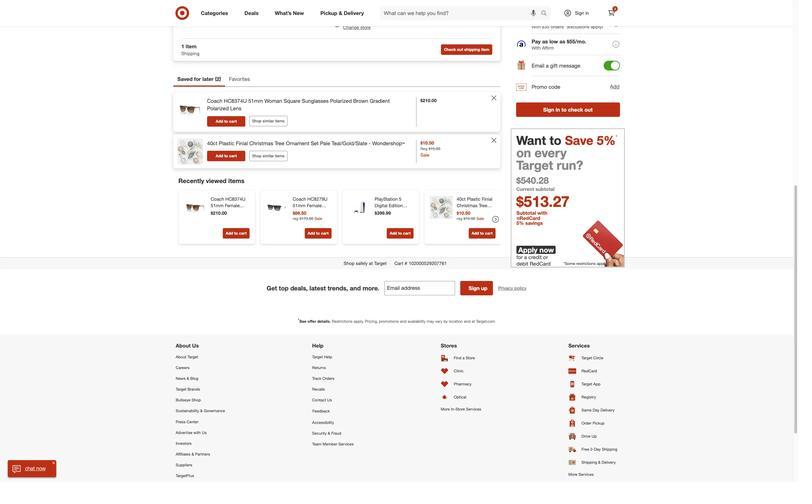 Task type: describe. For each thing, give the bounding box(es) containing it.
target inside on every target run?
[[517, 158, 553, 173]]

change
[[343, 25, 359, 30]]

cart down $86.50 reg $173.00 sale
[[321, 231, 329, 236]]

ornament for -
[[457, 209, 477, 215]]

sign up button
[[460, 281, 493, 296]]

more services link
[[568, 469, 617, 480]]

shop similar items button for christmas
[[249, 151, 288, 162]]

center
[[187, 420, 199, 425]]

you
[[354, 10, 361, 15]]

pickup & delivery link
[[315, 6, 372, 20]]

$10.50 reg $15.00 sale
[[457, 210, 484, 221]]

advertise with us
[[176, 431, 207, 435]]

bullseye
[[176, 398, 190, 403]]

order for order pickup
[[582, 421, 592, 426]]

3 link
[[604, 6, 619, 20]]

a inside apply now for a credit or debit redcard
[[524, 254, 527, 261]]

0 vertical spatial redcard
[[520, 215, 540, 222]]

affiliates & partners
[[176, 452, 210, 457]]

40ct plastic finial christmas tree ornament set - wondershop™ link
[[457, 196, 494, 221]]

coach for coach hc8374u 51mm female square sunglasses polarized
[[211, 196, 224, 202]]

female for rectangle
[[307, 203, 322, 208]]

18
[[380, 3, 385, 9]]

- inside 40ct plastic finial christmas tree ornament set - wondershop™
[[487, 209, 488, 215]]

items for square
[[275, 119, 285, 124]]

shop similar items button for woman
[[249, 116, 288, 127]]

shipping inside button
[[464, 47, 480, 52]]

1 horizontal spatial and
[[400, 319, 407, 324]]

sunglasses for coach hc8374u 51mm female square sunglasses polarized
[[211, 216, 234, 221]]

with inside pay as low as $55/mo. with affirm
[[532, 45, 541, 51]]

plastic for 40ct plastic finial christmas tree ornament set pale teal/gold/slate - wondershop™
[[219, 140, 234, 147]]

$86.50 reg $173.00 sale
[[293, 210, 322, 221]]

playstation 5 digital edition console
[[375, 196, 403, 215]]

0 horizontal spatial at
[[369, 261, 373, 266]]

may
[[427, 319, 434, 324]]

shop inside list item
[[252, 154, 262, 159]]

1 horizontal spatial help
[[324, 355, 332, 360]]

target up returns at the left bottom of the page
[[312, 355, 323, 360]]

sale inside $10.50 reg $15.00 sale
[[420, 152, 429, 158]]

finial for 40ct plastic finial christmas tree ornament set pale teal/gold/slate - wondershop™
[[236, 140, 248, 147]]

track orders link
[[312, 373, 354, 384]]

polarized for coach hc8374u 51mm woman square sunglasses polarized brown gradient polarized lens
[[330, 98, 352, 104]]

$86.50
[[293, 210, 306, 216]]

2 horizontal spatial shipping
[[602, 447, 617, 452]]

set for pale
[[311, 140, 319, 147]]

2 horizontal spatial and
[[464, 319, 471, 324]]

* see offer details. restrictions apply. pricing, promotions and availability may vary by location and at target.com
[[298, 318, 495, 324]]

target left circle on the bottom right of page
[[582, 356, 592, 361]]

add to cart button for coach hc8374u 51mm female square sunglasses polarized
[[223, 228, 250, 239]]

availability
[[408, 319, 426, 324]]

up
[[481, 285, 487, 292]]

0 vertical spatial shipping
[[181, 51, 199, 56]]

coach for coach hc8374u 51mm woman square sunglasses polarized brown gradient polarized lens
[[207, 98, 222, 104]]

cart inside $399.99 add to cart
[[403, 231, 411, 236]]

more services
[[568, 472, 594, 477]]

recalls link
[[312, 384, 354, 395]]

stores
[[441, 343, 457, 349]]

what's new link
[[269, 6, 312, 20]]

same day delivery link
[[568, 404, 617, 417]]

subtotal
[[517, 210, 536, 216]]

$15.00 for $10.50 reg $15.00 sale
[[429, 147, 440, 151]]

plastic for 40ct plastic finial christmas tree ornament set - wondershop™
[[467, 196, 481, 202]]

team
[[312, 442, 322, 447]]

2 vertical spatial shipping
[[582, 460, 597, 465]]

search button
[[538, 6, 554, 22]]

similar for christmas
[[263, 154, 274, 159]]

favorites
[[229, 76, 250, 82]]

$55/mo.
[[567, 38, 586, 45]]

40ct plastic finial christmas tree ornament set - wondershop™
[[457, 196, 492, 221]]

saved
[[177, 76, 193, 82]]

add to cart for the add to cart button in the 40ct plastic finial christmas tree ornament set pale teal/gold/slate - wondershop™ list item
[[216, 154, 237, 159]]

* inside * see offer details. restrictions apply. pricing, promotions and availability may vary by location and at target.com
[[298, 318, 299, 322]]

female for square
[[225, 203, 240, 208]]

target brands link
[[176, 384, 225, 395]]

tree for -
[[479, 203, 487, 208]]

target down 'about us'
[[187, 355, 198, 360]]

1 vertical spatial by
[[373, 10, 378, 15]]

5% savings
[[517, 220, 543, 227]]

cart # 102000529207761
[[394, 261, 447, 266]]

1 vertical spatial day
[[594, 447, 601, 452]]

$210.00 for $210.00
[[420, 98, 437, 103]]

reg
[[420, 147, 428, 151]]

vary
[[435, 319, 443, 324]]

0 horizontal spatial and
[[350, 284, 361, 292]]

credit
[[528, 254, 542, 261]]

0 horizontal spatial by
[[356, 3, 360, 9]]

pickup inside 'pickup & delivery' link
[[320, 10, 337, 16]]

feedback
[[313, 409, 330, 414]]

0 vertical spatial apply.
[[597, 261, 607, 266]]

services down optical "link"
[[466, 407, 481, 412]]

us for about us
[[192, 343, 199, 349]]

by inside * see offer details. restrictions apply. pricing, promotions and availability may vary by location and at target.com
[[444, 319, 448, 324]]

feedback button
[[312, 406, 354, 417]]

contact
[[312, 398, 326, 403]]

hc8374u for female
[[225, 196, 245, 202]]

sign for sign up
[[469, 285, 480, 292]]

search
[[538, 10, 554, 17]]

with inside free shipping with $35 orders* (exclusions apply)
[[532, 24, 541, 29]]

coach for men&#39;s eau de toilette perfume travel spray - 0.5 fl oz - ulta beauty image
[[179, 0, 205, 22]]

✕ button
[[51, 461, 56, 466]]

- inside list item
[[369, 140, 371, 147]]

on
[[517, 145, 531, 160]]

to inside $210.00 add to cart
[[234, 231, 238, 236]]

free for 2-
[[582, 447, 589, 452]]

✕
[[52, 461, 55, 465]]

1 vertical spatial 5%
[[517, 220, 524, 227]]

pay as low as $55/mo. with affirm
[[532, 38, 586, 51]]

shop inside 'coach hc8374u 51mm woman square sunglasses polarized brown gradient polarized lens' list item
[[252, 119, 262, 124]]

to inside $399.99 add to cart
[[398, 231, 402, 236]]

latest
[[309, 284, 326, 292]]

about target link
[[176, 352, 225, 363]]

debit
[[517, 261, 528, 267]]

restrictions
[[576, 261, 596, 266]]

51mm for coach hc8374u 51mm woman square sunglasses polarized brown gradient polarized lens
[[248, 98, 263, 104]]

add to cart for the add to cart button within 'coach hc8374u 51mm woman square sunglasses polarized brown gradient polarized lens' list item
[[216, 119, 237, 124]]

wondershop™ inside 40ct plastic finial christmas tree ornament set - wondershop™
[[457, 216, 485, 221]]

cart inside 40ct plastic finial christmas tree ornament set pale teal/gold/slate - wondershop™ list item
[[229, 154, 237, 159]]

suppliers
[[176, 463, 192, 468]]

gradient
[[370, 98, 390, 104]]

target left app
[[582, 382, 592, 387]]

& for affiliates
[[192, 452, 194, 457]]

optical link
[[441, 391, 481, 404]]

add button
[[610, 83, 620, 91]]

it
[[352, 3, 354, 9]]

$15.00 for $10.50 reg $15.00 sale
[[464, 216, 475, 221]]

about for about target
[[176, 355, 186, 360]]

deals
[[244, 10, 259, 16]]

clinic link
[[441, 365, 481, 378]]

$399.99 add to cart
[[375, 210, 411, 236]]

12:00pm
[[379, 10, 394, 15]]

up
[[592, 434, 597, 439]]

shop similar items for christmas
[[252, 154, 285, 159]]

christmas for 40ct plastic finial christmas tree ornament set pale teal/gold/slate - wondershop™
[[249, 140, 273, 147]]

with for subtotal
[[538, 210, 547, 216]]

target help link
[[312, 352, 354, 363]]

$10.50 for $10.50 reg $15.00 sale
[[420, 140, 434, 146]]

target app
[[582, 382, 601, 387]]

policy
[[514, 285, 527, 291]]

pricing,
[[365, 319, 378, 324]]

apply now for a credit or debit redcard
[[517, 246, 554, 267]]

not
[[371, 18, 378, 24]]

drive up
[[582, 434, 597, 439]]

40ct plastic finial christmas tree ornament set pale teal/gold/slate - wondershop&#8482; image
[[177, 138, 203, 164]]

sign for sign in
[[575, 10, 584, 16]]

item inside 1 item shipping
[[186, 43, 197, 50]]

about target
[[176, 355, 198, 360]]

add to cart button for coach hc8279u 51mm female rectangle sunglasses
[[305, 228, 332, 239]]

similar for woman
[[263, 119, 274, 124]]

contact us link
[[312, 395, 354, 406]]

orders*
[[551, 24, 566, 29]]

0 vertical spatial for
[[194, 76, 201, 82]]

deals,
[[290, 284, 308, 292]]

trends,
[[328, 284, 348, 292]]

delivery for pickup & delivery
[[344, 10, 364, 16]]

a for gift
[[546, 62, 549, 69]]

sale for coach hc8279u 51mm female rectangle sunglasses
[[315, 216, 322, 221]]

cart inside $210.00 add to cart
[[239, 231, 247, 236]]

0 vertical spatial day
[[593, 408, 600, 413]]

details.
[[317, 319, 331, 324]]

items for tree
[[275, 154, 285, 159]]

run?
[[557, 158, 583, 173]]

coach for coach hc8279u 51mm female rectangle sunglasses
[[293, 196, 306, 202]]

$210.00 add to cart
[[211, 210, 247, 236]]

delivery for shipping & delivery
[[602, 460, 616, 465]]

christmas for 40ct plastic finial christmas tree ornament set - wondershop™
[[457, 203, 478, 208]]

playstation 5 digital edition console link
[[375, 196, 412, 215]]

apply. inside * see offer details. restrictions apply. pricing, promotions and availability may vary by location and at target.com
[[354, 319, 364, 324]]

not available radio
[[334, 21, 341, 27]]

target brands
[[176, 387, 200, 392]]

sign for sign in to check out
[[543, 106, 554, 113]]

get top deals, latest trends, and more.
[[267, 284, 379, 292]]

at inside "order pickup not available at richmond change store"
[[398, 18, 402, 24]]

check out shipping item button
[[441, 45, 492, 55]]

services up target circle
[[568, 343, 590, 349]]

What can we help you find? suggestions appear below search field
[[380, 6, 543, 20]]

suppliers link
[[176, 460, 225, 471]]

finial for 40ct plastic finial christmas tree ornament set - wondershop™
[[482, 196, 492, 202]]

51mm for coach hc8374u 51mm female square sunglasses polarized
[[211, 203, 224, 208]]

coach hc8374u 51mm woman square sunglasses polarized brown gradient polarized lens image
[[177, 96, 203, 122]]

wondershop™ inside list item
[[372, 140, 405, 147]]

square for female
[[211, 209, 225, 215]]

add inside $210.00 add to cart
[[226, 231, 233, 236]]

cart down the 40ct plastic finial christmas tree ornament set - wondershop™ link
[[485, 231, 493, 236]]

want to save 5% *
[[517, 133, 617, 148]]

press center link
[[176, 417, 225, 428]]

track
[[312, 376, 321, 381]]

more for more services
[[568, 472, 578, 477]]

to inside 'coach hc8374u 51mm woman square sunglasses polarized brown gradient polarized lens' list item
[[224, 119, 228, 124]]



Task type: vqa. For each thing, say whether or not it's contained in the screenshot.
Price
no



Task type: locate. For each thing, give the bounding box(es) containing it.
1 vertical spatial wondershop™
[[457, 216, 485, 221]]

about for about us
[[176, 343, 191, 349]]

1 vertical spatial polarized
[[207, 105, 229, 112]]

for for item
[[367, 448, 373, 453]]

delivery up order pickup
[[601, 408, 615, 413]]

redcard up target app
[[582, 369, 597, 374]]

by down nov
[[373, 10, 378, 15]]

add to cart button for 40ct plastic finial christmas tree ornament set - wondershop™
[[469, 228, 496, 239]]

pickup for order pickup not available at richmond change store
[[356, 18, 370, 24]]

promo code
[[532, 84, 561, 90]]

for left 'later' at the top left of the page
[[194, 76, 201, 82]]

pickup inside order pickup link
[[593, 421, 605, 426]]

accessibility
[[312, 420, 334, 425]]

0 vertical spatial $10.50
[[420, 140, 434, 146]]

2 reg from the left
[[457, 216, 462, 221]]

0 vertical spatial christmas
[[249, 140, 273, 147]]

now right chat
[[36, 466, 46, 472]]

1 vertical spatial $15.00
[[464, 216, 475, 221]]

items inside 40ct plastic finial christmas tree ornament set pale teal/gold/slate - wondershop™ list item
[[275, 154, 285, 159]]

at inside * see offer details. restrictions apply. pricing, promotions and availability may vary by location and at target.com
[[472, 319, 475, 324]]

add inside 40ct plastic finial christmas tree ornament set pale teal/gold/slate - wondershop™ list item
[[216, 154, 223, 159]]

cart inside 'coach hc8374u 51mm woman square sunglasses polarized brown gradient polarized lens' list item
[[229, 119, 237, 124]]

more in-store services
[[441, 407, 481, 412]]

0 vertical spatial finial
[[236, 140, 248, 147]]

in left check
[[556, 106, 560, 113]]

add to cart button inside 40ct plastic finial christmas tree ornament set pale teal/gold/slate - wondershop™ list item
[[207, 151, 245, 162]]

0 vertical spatial in
[[585, 10, 589, 16]]

ornament inside 40ct plastic finial christmas tree ornament set - wondershop™
[[457, 209, 477, 215]]

1 vertical spatial redcard
[[530, 261, 551, 267]]

1 horizontal spatial order
[[582, 421, 592, 426]]

reg inside "$10.50 reg $15.00 sale"
[[457, 216, 462, 221]]

40ct plastic finial christmas tree ornament set - wondershop™ image
[[430, 196, 453, 219], [430, 196, 453, 219]]

coach hc8374u 51mm woman square sunglasses polarized brown gradient polarized lens list item
[[173, 92, 501, 132]]

1 vertical spatial set
[[479, 209, 485, 215]]

0 horizontal spatial for
[[194, 76, 201, 82]]

1 horizontal spatial get
[[343, 3, 351, 9]]

add to cart
[[216, 119, 237, 124], [216, 154, 237, 159], [308, 231, 329, 236], [472, 231, 493, 236]]

services up item
[[338, 442, 354, 447]]

offer
[[308, 319, 316, 324]]

$210.00 inside $210.00 add to cart
[[211, 210, 227, 216]]

add to cart up viewed
[[216, 154, 237, 159]]

2 vertical spatial at
[[472, 319, 475, 324]]

us for contact us
[[327, 398, 332, 403]]

shop similar items inside 40ct plastic finial christmas tree ornament set pale teal/gold/slate - wondershop™ list item
[[252, 154, 285, 159]]

square inside coach hc8374u 51mm woman square sunglasses polarized brown gradient polarized lens
[[284, 98, 300, 104]]

blog
[[190, 376, 198, 381]]

1 horizontal spatial out
[[585, 106, 593, 113]]

2 shop similar items from the top
[[252, 154, 285, 159]]

sign down promo code
[[543, 106, 554, 113]]

deals link
[[239, 6, 267, 20]]

to
[[562, 106, 567, 113], [224, 119, 228, 124], [550, 133, 562, 148], [224, 154, 228, 159], [234, 231, 238, 236], [316, 231, 320, 236], [398, 231, 402, 236], [480, 231, 484, 236]]

a left credit at the right bottom
[[524, 254, 527, 261]]

and right location
[[464, 319, 471, 324]]

target up $540.28
[[517, 158, 553, 173]]

about inside "about target" link
[[176, 355, 186, 360]]

returns link
[[312, 363, 354, 373]]

0 horizontal spatial item
[[186, 43, 197, 50]]

0 horizontal spatial free
[[532, 17, 543, 23]]

digital
[[375, 203, 388, 208]]

$10.50 inside $10.50 reg $15.00 sale
[[420, 140, 434, 146]]

add to cart down lens
[[216, 119, 237, 124]]

sale inside $86.50 reg $173.00 sale
[[315, 216, 322, 221]]

sunglasses inside coach hc8374u 51mm female square sunglasses polarized
[[211, 216, 234, 221]]

1 horizontal spatial 51mm
[[248, 98, 263, 104]]

items down 40ct plastic finial christmas tree ornament set pale teal/gold/slate - wondershop™ link
[[275, 154, 285, 159]]

$10.50 for $10.50 reg $15.00 sale
[[457, 210, 470, 216]]

add to cart button down lens
[[207, 116, 245, 127]]

$210.00 inside 'coach hc8374u 51mm woman square sunglasses polarized brown gradient polarized lens' list item
[[420, 98, 437, 103]]

with up savings on the top of page
[[538, 210, 547, 216]]

0 vertical spatial -
[[369, 140, 371, 147]]

coach hc8279u 51mm female rectangle sunglasses image
[[266, 196, 289, 219], [266, 196, 289, 219]]

0 vertical spatial 40ct
[[207, 140, 217, 147]]

-
[[369, 140, 371, 147], [487, 209, 488, 215]]

delivery down it
[[344, 10, 364, 16]]

get for get it by sat, nov 18 when you order by 12:00pm tomorrow
[[343, 3, 351, 9]]

add to cart for 40ct plastic finial christmas tree ornament set - wondershop™'s the add to cart button
[[472, 231, 493, 236]]

40ct for 40ct plastic finial christmas tree ornament set pale teal/gold/slate - wondershop™
[[207, 140, 217, 147]]

0 vertical spatial similar
[[263, 119, 274, 124]]

for left later.
[[367, 448, 373, 453]]

1 horizontal spatial tree
[[479, 203, 487, 208]]

news
[[176, 376, 186, 381]]

new
[[293, 10, 304, 16]]

shop inside 'link'
[[192, 398, 201, 403]]

target
[[517, 158, 553, 173], [374, 261, 387, 266], [187, 355, 198, 360], [312, 355, 323, 360], [582, 356, 592, 361], [582, 382, 592, 387], [176, 387, 186, 392]]

with down press center "link"
[[194, 431, 201, 435]]

40ct for 40ct plastic finial christmas tree ornament set - wondershop™
[[457, 196, 466, 202]]

& right affiliates
[[192, 452, 194, 457]]

0 vertical spatial store
[[466, 356, 475, 361]]

0 vertical spatial shop similar items
[[252, 119, 285, 124]]

similar inside 40ct plastic finial christmas tree ornament set pale teal/gold/slate - wondershop™ list item
[[263, 154, 274, 159]]

apply now button
[[517, 246, 556, 254]]

chat
[[25, 466, 35, 472]]

$173.00
[[300, 216, 313, 221]]

2 vertical spatial delivery
[[602, 460, 616, 465]]

a left gift
[[546, 62, 549, 69]]

1 vertical spatial at
[[369, 261, 373, 266]]

add to cart down "$10.50 reg $15.00 sale"
[[472, 231, 493, 236]]

returns
[[312, 366, 326, 370]]

item
[[343, 448, 352, 453]]

order for order pickup not available at richmond change store
[[343, 18, 355, 24]]

tree for pale
[[275, 140, 284, 147]]

sign in link
[[558, 6, 599, 20]]

with left $35
[[532, 24, 541, 29]]

more down shipping & delivery link
[[568, 472, 578, 477]]

$540.28 current subtotal $513.27
[[517, 175, 570, 211]]

as right low
[[560, 38, 566, 45]]

0 vertical spatial more
[[441, 407, 450, 412]]

0 horizontal spatial with
[[194, 431, 201, 435]]

sign in to check out
[[543, 106, 593, 113]]

0 horizontal spatial out
[[457, 47, 463, 52]]

cart item ready to fulfill group
[[173, 0, 500, 39]]

find a store link
[[441, 352, 481, 365]]

get inside get it by sat, nov 18 when you order by 12:00pm tomorrow
[[343, 3, 351, 9]]

help
[[312, 343, 324, 349], [324, 355, 332, 360]]

$15.00 inside $10.50 reg $15.00 sale
[[429, 147, 440, 151]]

delivery down the free 2-day shipping
[[602, 460, 616, 465]]

shop similar items inside 'coach hc8374u 51mm woman square sunglasses polarized brown gradient polarized lens' list item
[[252, 119, 285, 124]]

coach down (
[[207, 98, 222, 104]]

0 vertical spatial 5%
[[597, 133, 616, 148]]

for for apply
[[517, 254, 523, 261]]

plastic inside list item
[[219, 140, 234, 147]]

1 as from the left
[[542, 38, 548, 45]]

reg inside $86.50 reg $173.00 sale
[[293, 216, 298, 221]]

& down bullseye shop 'link'
[[200, 409, 203, 414]]

1 horizontal spatial pickup
[[356, 18, 370, 24]]

us right contact
[[327, 398, 332, 403]]

get
[[343, 3, 351, 9], [267, 284, 277, 292]]

0 vertical spatial out
[[457, 47, 463, 52]]

more in-store services link
[[441, 404, 481, 415]]

2 horizontal spatial by
[[444, 319, 448, 324]]

0 vertical spatial by
[[356, 3, 360, 9]]

square inside coach hc8374u 51mm female square sunglasses polarized
[[211, 209, 225, 215]]

2 vertical spatial items
[[228, 177, 245, 184]]

40ct right 40ct plastic finial christmas tree ornament set pale teal/gold/slate - wondershop&#8482; image
[[207, 140, 217, 147]]

finial inside 40ct plastic finial christmas tree ornament set pale teal/gold/slate - wondershop™ link
[[236, 140, 248, 147]]

1 horizontal spatial square
[[284, 98, 300, 104]]

privacy policy
[[498, 285, 527, 291]]

partners
[[195, 452, 210, 457]]

sign in to check out button
[[516, 102, 620, 117]]

now for chat
[[36, 466, 46, 472]]

contact us
[[312, 398, 332, 403]]

None radio
[[334, 2, 341, 9]]

news & blog link
[[176, 373, 225, 384]]

$10.50 reg $15.00 sale
[[420, 140, 440, 158]]

shipping up shipping & delivery
[[602, 447, 617, 452]]

add inside $399.99 add to cart
[[390, 231, 397, 236]]

recently
[[178, 177, 204, 184]]

a right find
[[463, 356, 465, 361]]

redcard down 'apply now' button
[[530, 261, 551, 267]]

2 vertical spatial polarized
[[211, 222, 230, 228]]

2-
[[590, 447, 594, 452]]

& for sustainability
[[200, 409, 203, 414]]

5% right save
[[597, 133, 616, 148]]

hc8374u for woman
[[224, 98, 247, 104]]

ornament inside list item
[[286, 140, 309, 147]]

51mm for coach hc8279u 51mm female rectangle sunglasses
[[293, 203, 306, 208]]

to inside 40ct plastic finial christmas tree ornament set pale teal/gold/slate - wondershop™ list item
[[224, 154, 228, 159]]

out inside button
[[457, 47, 463, 52]]

51mm inside coach hc8374u 51mm female square sunglasses polarized
[[211, 203, 224, 208]]

coach inside the coach hc8279u 51mm female rectangle sunglasses
[[293, 196, 306, 202]]

apply. right restrictions
[[597, 261, 607, 266]]

0 horizontal spatial *
[[298, 318, 299, 322]]

1 vertical spatial square
[[211, 209, 225, 215]]

order down same
[[582, 421, 592, 426]]

0 vertical spatial delivery
[[344, 10, 364, 16]]

0 vertical spatial plastic
[[219, 140, 234, 147]]

hc8374u inside coach hc8374u 51mm woman square sunglasses polarized brown gradient polarized lens
[[224, 98, 247, 104]]

shipping down 1
[[181, 51, 199, 56]]

0 horizontal spatial now
[[36, 466, 46, 472]]

add to cart button down $399.99 on the top
[[387, 228, 414, 239]]

targetplus
[[176, 474, 194, 479]]

2 female from the left
[[307, 203, 322, 208]]

1 vertical spatial -
[[487, 209, 488, 215]]

add to cart inside 'coach hc8374u 51mm woman square sunglasses polarized brown gradient polarized lens' list item
[[216, 119, 237, 124]]

sign up the (exclusions at the top
[[575, 10, 584, 16]]

51mm left woman
[[248, 98, 263, 104]]

coach hc8374u 51mm woman square sunglasses polarized brown gradient polarized lens link
[[207, 97, 412, 112]]

coach inside coach hc8374u 51mm female square sunglasses polarized
[[211, 196, 224, 202]]

0 vertical spatial tree
[[275, 140, 284, 147]]

pay
[[532, 38, 541, 45]]

delivery for same day delivery
[[601, 408, 615, 413]]

finial inside 40ct plastic finial christmas tree ornament set - wondershop™
[[482, 196, 492, 202]]

sunglasses inside the coach hc8279u 51mm female rectangle sunglasses
[[293, 216, 316, 221]]

day up shipping & delivery
[[594, 447, 601, 452]]

1 female from the left
[[225, 203, 240, 208]]

coach inside coach hc8374u 51mm woman square sunglasses polarized brown gradient polarized lens
[[207, 98, 222, 104]]

at down tomorrow
[[398, 18, 402, 24]]

find
[[454, 356, 461, 361]]

top
[[279, 284, 289, 292]]

order pickup link
[[568, 417, 617, 430]]

and left 'more.'
[[350, 284, 361, 292]]

1 vertical spatial *
[[298, 318, 299, 322]]

reg for $86.50
[[293, 216, 298, 221]]

2 horizontal spatial pickup
[[593, 421, 605, 426]]

40ct inside list item
[[207, 140, 217, 147]]

redcard down $513.27
[[520, 215, 540, 222]]

help up target help
[[312, 343, 324, 349]]

brown
[[353, 98, 368, 104]]

recently viewed items
[[178, 177, 245, 184]]

pickup for order pickup
[[593, 421, 605, 426]]

us down press center "link"
[[202, 431, 207, 435]]

track orders
[[312, 376, 335, 381]]

in inside button
[[556, 106, 560, 113]]

redcard inside apply now for a credit or debit redcard
[[530, 261, 551, 267]]

sunglasses for coach hc8279u 51mm female rectangle sunglasses
[[293, 216, 316, 221]]

member
[[323, 442, 337, 447]]

get for get top deals, latest trends, and more.
[[267, 284, 277, 292]]

1 horizontal spatial shipping
[[582, 460, 597, 465]]

target left cart
[[374, 261, 387, 266]]

a for store
[[463, 356, 465, 361]]

free inside free shipping with $35 orders* (exclusions apply)
[[532, 17, 543, 23]]

0 vertical spatial now
[[540, 246, 554, 254]]

hc8374u up lens
[[224, 98, 247, 104]]

* inside 'want to save 5% *'
[[616, 134, 617, 139]]

store down optical "link"
[[456, 407, 465, 412]]

playstation
[[375, 196, 398, 202]]

0 vertical spatial wondershop™
[[372, 140, 405, 147]]

at right safely
[[369, 261, 373, 266]]

what's new
[[275, 10, 304, 16]]

hc8374u up $210.00 add to cart
[[225, 196, 245, 202]]

add inside "button"
[[610, 83, 620, 90]]

0 horizontal spatial a
[[463, 356, 465, 361]]

in
[[585, 10, 589, 16], [556, 106, 560, 113]]

items right viewed
[[228, 177, 245, 184]]

None text field
[[385, 281, 455, 296]]

more
[[441, 407, 450, 412], [568, 472, 578, 477]]

cart down lens
[[229, 119, 237, 124]]

store for in-
[[456, 407, 465, 412]]

0 horizontal spatial -
[[369, 140, 371, 147]]

more inside more services link
[[568, 472, 578, 477]]

1 vertical spatial $10.50
[[457, 210, 470, 216]]

1 vertical spatial christmas
[[457, 203, 478, 208]]

sustainability
[[176, 409, 199, 414]]

set inside 40ct plastic finial christmas tree ornament set - wondershop™
[[479, 209, 485, 215]]

1 horizontal spatial shipping
[[544, 17, 565, 23]]

shipping up orders*
[[544, 17, 565, 23]]

0 vertical spatial help
[[312, 343, 324, 349]]

apply)
[[591, 24, 603, 29]]

cart down the coach hc8374u 51mm female square sunglasses polarized link
[[239, 231, 247, 236]]

0 horizontal spatial shipping
[[181, 51, 199, 56]]

now inside apply now for a credit or debit redcard
[[540, 246, 554, 254]]

add to cart button for playstation 5 digital edition console
[[387, 228, 414, 239]]

add to cart inside 40ct plastic finial christmas tree ornament set pale teal/gold/slate - wondershop™ list item
[[216, 154, 237, 159]]

2 with from the top
[[532, 45, 541, 51]]

1 vertical spatial about
[[176, 355, 186, 360]]

apply. left pricing,
[[354, 319, 364, 324]]

female up $210.00 add to cart
[[225, 203, 240, 208]]

0 horizontal spatial finial
[[236, 140, 248, 147]]

1 horizontal spatial free
[[582, 447, 589, 452]]

affirm image
[[516, 39, 527, 50], [517, 40, 526, 47]]

coach down viewed
[[211, 196, 224, 202]]

order inside "order pickup not available at richmond change store"
[[343, 18, 355, 24]]

investors
[[176, 441, 192, 446]]

1 horizontal spatial plastic
[[467, 196, 481, 202]]

add to cart button up viewed
[[207, 151, 245, 162]]

item inside check out shipping item button
[[481, 47, 489, 52]]

chat now button
[[8, 461, 56, 478]]

press
[[176, 420, 186, 425]]

sale for 40ct plastic finial christmas tree ornament set - wondershop™
[[476, 216, 484, 221]]

2 similar from the top
[[263, 154, 274, 159]]

set for -
[[479, 209, 485, 215]]

on every target run?
[[517, 145, 583, 173]]

2 shop similar items button from the top
[[249, 151, 288, 162]]

for left credit at the right bottom
[[517, 254, 523, 261]]

& for pickup
[[339, 10, 342, 16]]

cart up recently viewed items
[[229, 154, 237, 159]]

pickup up store
[[356, 18, 370, 24]]

& for news
[[187, 376, 189, 381]]

shop similar items button inside 'coach hc8374u 51mm woman square sunglasses polarized brown gradient polarized lens' list item
[[249, 116, 288, 127]]

free for shipping
[[532, 17, 543, 23]]

at left target.com at the bottom right of page
[[472, 319, 475, 324]]

1 horizontal spatial apply.
[[597, 261, 607, 266]]

store for a
[[466, 356, 475, 361]]

1 horizontal spatial sale
[[420, 152, 429, 158]]

now
[[540, 246, 554, 254], [36, 466, 46, 472]]

1 vertical spatial hc8374u
[[225, 196, 245, 202]]

chat now dialog
[[8, 461, 56, 478]]

similar
[[263, 119, 274, 124], [263, 154, 274, 159]]

free up $35
[[532, 17, 543, 23]]

add to cart for coach hc8279u 51mm female rectangle sunglasses the add to cart button
[[308, 231, 329, 236]]

square down viewed
[[211, 209, 225, 215]]

0 horizontal spatial pickup
[[320, 10, 337, 16]]

1 vertical spatial sign
[[543, 106, 554, 113]]

day right same
[[593, 408, 600, 413]]

add to cart button down the '$173.00'
[[305, 228, 332, 239]]

more for more in-store services
[[441, 407, 450, 412]]

51mm inside the coach hc8279u 51mm female rectangle sunglasses
[[293, 203, 306, 208]]

40ct plastic finial christmas tree ornament set pale teal/gold/slate - wondershop™ link
[[207, 140, 405, 147]]

& left blog
[[187, 376, 189, 381]]

102000529207761
[[409, 261, 447, 266]]

0 vertical spatial with
[[538, 210, 547, 216]]

0 vertical spatial shop similar items button
[[249, 116, 288, 127]]

shipping right check
[[464, 47, 480, 52]]

female
[[225, 203, 240, 208], [307, 203, 322, 208]]

by right it
[[356, 3, 360, 9]]

0 horizontal spatial get
[[267, 284, 277, 292]]

now inside 'button'
[[36, 466, 46, 472]]

0 horizontal spatial shipping
[[464, 47, 480, 52]]

plastic inside 40ct plastic finial christmas tree ornament set - wondershop™
[[467, 196, 481, 202]]

reg for $10.50
[[457, 216, 462, 221]]

restrictions
[[332, 319, 353, 324]]

2 vertical spatial redcard
[[582, 369, 597, 374]]

sign left up
[[469, 285, 480, 292]]

1 vertical spatial in
[[556, 106, 560, 113]]

1 similar from the top
[[263, 119, 274, 124]]

& for shipping
[[598, 460, 601, 465]]

1 horizontal spatial us
[[202, 431, 207, 435]]

1 vertical spatial items
[[275, 154, 285, 159]]

advertise
[[176, 431, 192, 435]]

out inside button
[[585, 106, 593, 113]]

- right teal/gold/slate
[[369, 140, 371, 147]]

shop
[[252, 119, 262, 124], [252, 154, 262, 159], [344, 261, 355, 266], [192, 398, 201, 403]]

pickup down the same day delivery on the bottom right
[[593, 421, 605, 426]]

1 shop similar items button from the top
[[249, 116, 288, 127]]

pickup
[[320, 10, 337, 16], [356, 18, 370, 24], [593, 421, 605, 426]]

target circle
[[582, 356, 603, 361]]

items inside 'coach hc8374u 51mm woman square sunglasses polarized brown gradient polarized lens' list item
[[275, 119, 285, 124]]

coach up rectangle
[[293, 196, 306, 202]]

2 vertical spatial a
[[463, 356, 465, 361]]

0 vertical spatial shipping
[[544, 17, 565, 23]]

shop similar items for woman
[[252, 119, 285, 124]]

now for apply
[[540, 246, 554, 254]]

add inside 'coach hc8374u 51mm woman square sunglasses polarized brown gradient polarized lens' list item
[[216, 119, 223, 124]]

for inside apply now for a credit or debit redcard
[[517, 254, 523, 261]]

every
[[535, 145, 567, 160]]

5% down subtotal
[[517, 220, 524, 227]]

1 reg from the left
[[293, 216, 298, 221]]

as up affirm
[[542, 38, 548, 45]]

1 vertical spatial for
[[517, 254, 523, 261]]

store right find
[[466, 356, 475, 361]]

and left availability
[[400, 319, 407, 324]]

nov
[[371, 3, 379, 9]]

add to cart button down the coach hc8374u 51mm female square sunglasses polarized link
[[223, 228, 250, 239]]

1 vertical spatial shop similar items button
[[249, 151, 288, 162]]

1 vertical spatial delivery
[[601, 408, 615, 413]]

coach hc8374u 51mm female square sunglasses polarized image
[[184, 196, 207, 219], [184, 196, 207, 219]]

none radio inside cart item ready to fulfill group
[[334, 2, 341, 9]]

with for advertise
[[194, 431, 201, 435]]

& down the free 2-day shipping
[[598, 460, 601, 465]]

2 horizontal spatial sale
[[476, 216, 484, 221]]

sunglasses for coach hc8374u 51mm woman square sunglasses polarized brown gradient polarized lens
[[302, 98, 329, 104]]

us
[[192, 343, 199, 349], [327, 398, 332, 403], [202, 431, 207, 435]]

1 horizontal spatial reg
[[457, 216, 462, 221]]

cart up #
[[403, 231, 411, 236]]

square for woman
[[284, 98, 300, 104]]

0 horizontal spatial female
[[225, 203, 240, 208]]

christmas inside 40ct plastic finial christmas tree ornament set - wondershop™
[[457, 203, 478, 208]]

target down news
[[176, 387, 186, 392]]

about up careers
[[176, 355, 186, 360]]

redcard
[[520, 215, 540, 222], [530, 261, 551, 267], [582, 369, 597, 374]]

a inside find a store link
[[463, 356, 465, 361]]

about
[[176, 343, 191, 349], [176, 355, 186, 360]]

hc8374u inside coach hc8374u 51mm female square sunglasses polarized
[[225, 196, 245, 202]]

pharmacy
[[454, 382, 472, 387]]

polarized inside coach hc8374u 51mm female square sunglasses polarized
[[211, 222, 230, 228]]

pickup inside "order pickup not available at richmond change store"
[[356, 18, 370, 24]]

sign up
[[469, 285, 487, 292]]

1 shop similar items from the top
[[252, 119, 285, 124]]

bullseye shop
[[176, 398, 201, 403]]

female inside the coach hc8279u 51mm female rectangle sunglasses
[[307, 203, 322, 208]]

1 horizontal spatial finial
[[482, 196, 492, 202]]

40ct inside 40ct plastic finial christmas tree ornament set - wondershop™
[[457, 196, 466, 202]]

gift
[[550, 62, 558, 69]]

$15.00 inside "$10.50 reg $15.00 sale"
[[464, 216, 475, 221]]

in for sign in
[[585, 10, 589, 16]]

store
[[466, 356, 475, 361], [456, 407, 465, 412]]

1 about from the top
[[176, 343, 191, 349]]

sustainability & governance
[[176, 409, 225, 414]]

set inside list item
[[311, 140, 319, 147]]

pickup up 'not available' option on the top left of the page
[[320, 10, 337, 16]]

get left it
[[343, 3, 351, 9]]

team member services link
[[312, 439, 354, 450]]

1 horizontal spatial $10.50
[[457, 210, 470, 216]]

shipping up more services link
[[582, 460, 597, 465]]

add to cart button inside 'coach hc8374u 51mm woman square sunglasses polarized brown gradient polarized lens' list item
[[207, 116, 245, 127]]

services down shipping & delivery link
[[579, 472, 594, 477]]

2 horizontal spatial a
[[546, 62, 549, 69]]

1 horizontal spatial wondershop™
[[457, 216, 485, 221]]

2 horizontal spatial sign
[[575, 10, 584, 16]]

tree
[[275, 140, 284, 147], [479, 203, 487, 208]]

1 horizontal spatial now
[[540, 246, 554, 254]]

tree inside list item
[[275, 140, 284, 147]]

edition
[[389, 203, 403, 208]]

1 vertical spatial get
[[267, 284, 277, 292]]

1 horizontal spatial item
[[481, 47, 489, 52]]

1 horizontal spatial a
[[524, 254, 527, 261]]

target app link
[[568, 378, 617, 391]]

in for sign in to check out
[[556, 106, 560, 113]]

more left in-
[[441, 407, 450, 412]]

1 with from the top
[[532, 24, 541, 29]]

$210.00 for $210.00 add to cart
[[211, 210, 227, 216]]

order pickup not available at richmond change store
[[343, 18, 424, 30]]

get left top
[[267, 284, 277, 292]]

0 horizontal spatial $210.00
[[211, 210, 227, 216]]

add to cart down the '$173.00'
[[308, 231, 329, 236]]

0 vertical spatial polarized
[[330, 98, 352, 104]]

40ct plastic finial christmas tree ornament set pale teal/gold/slate - wondershop™ list item
[[173, 134, 501, 168]]

playstation 5 digital edition console image
[[348, 196, 371, 219], [348, 196, 371, 219]]

security
[[312, 431, 327, 436]]

1 horizontal spatial store
[[466, 356, 475, 361]]

51mm inside coach hc8374u 51mm woman square sunglasses polarized brown gradient polarized lens
[[248, 98, 263, 104]]

more inside more in-store services link
[[441, 407, 450, 412]]

2 as from the left
[[560, 38, 566, 45]]

1 vertical spatial apply.
[[354, 319, 364, 324]]

help up returns link
[[324, 355, 332, 360]]

shop similar items button inside 40ct plastic finial christmas tree ornament set pale teal/gold/slate - wondershop™ list item
[[249, 151, 288, 162]]

news & blog
[[176, 376, 198, 381]]

&
[[339, 10, 342, 16], [187, 376, 189, 381], [200, 409, 203, 414], [328, 431, 330, 436], [192, 452, 194, 457], [598, 460, 601, 465]]

0 horizontal spatial plastic
[[219, 140, 234, 147]]

save
[[565, 133, 594, 148]]

target.com
[[476, 319, 495, 324]]

$10.50 inside "$10.50 reg $15.00 sale"
[[457, 210, 470, 216]]

& for security
[[328, 431, 330, 436]]

add to cart button down "$10.50 reg $15.00 sale"
[[469, 228, 496, 239]]

ornament for pale
[[286, 140, 309, 147]]

0 horizontal spatial apply.
[[354, 319, 364, 324]]

sale inside "$10.50 reg $15.00 sale"
[[476, 216, 484, 221]]

finial
[[236, 140, 248, 147], [482, 196, 492, 202]]

2 about from the top
[[176, 355, 186, 360]]

& left fraud
[[328, 431, 330, 436]]

sunglasses inside coach hc8374u 51mm woman square sunglasses polarized brown gradient polarized lens
[[302, 98, 329, 104]]

item saved for later.
[[343, 448, 383, 453]]

1 vertical spatial pickup
[[356, 18, 370, 24]]

& left when
[[339, 10, 342, 16]]

later
[[202, 76, 214, 82]]

drive up link
[[568, 430, 617, 443]]

female down hc8279u
[[307, 203, 322, 208]]

now right apply
[[540, 246, 554, 254]]

shipping inside free shipping with $35 orders* (exclusions apply)
[[544, 17, 565, 23]]

polarized for coach hc8374u 51mm female square sunglasses polarized
[[211, 222, 230, 228]]



